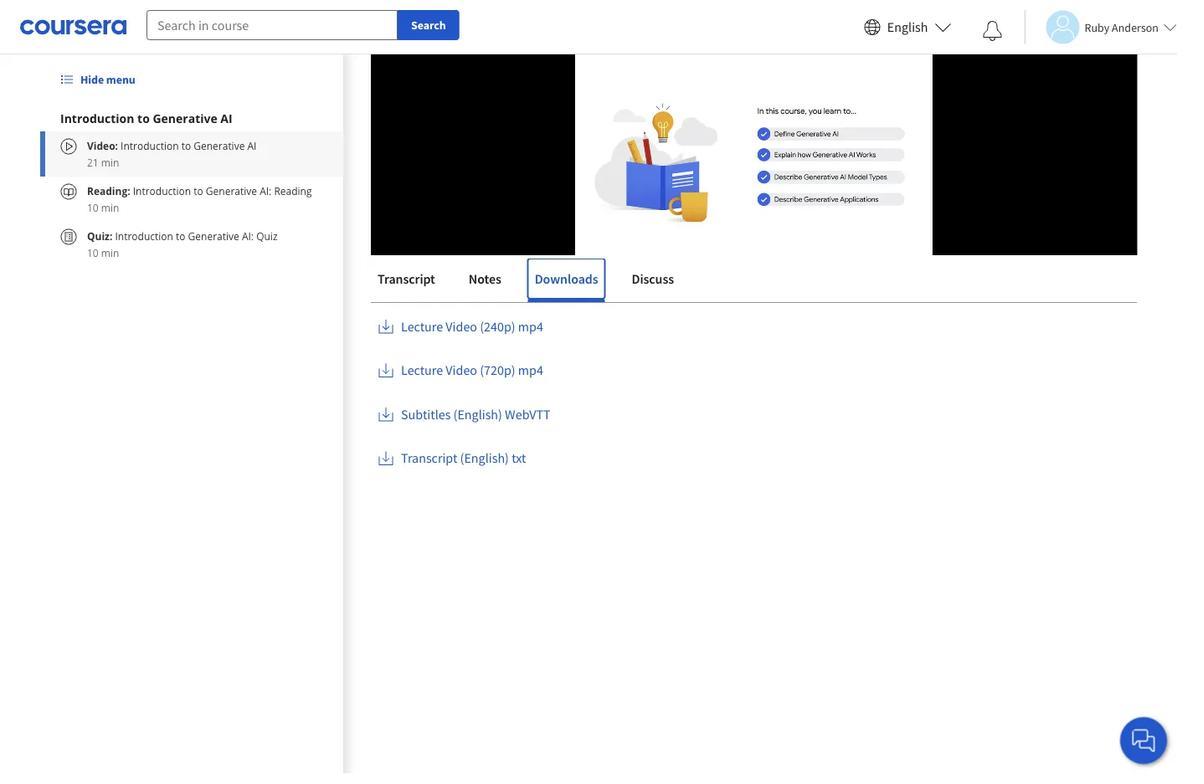 Task type: locate. For each thing, give the bounding box(es) containing it.
1 horizontal spatial introduction to generative ai
[[371, 224, 660, 253]]

introduction right video: at the top left
[[121, 139, 179, 152]]

introduction to generative ai inside dropdown button
[[60, 110, 233, 126]]

2 lecture from the top
[[401, 362, 443, 379]]

mp4 for lecture video (240p) mp4
[[518, 318, 543, 335]]

introduction down video: introduction to generative ai 21 min
[[133, 184, 191, 198]]

generative up video: introduction to generative ai 21 min
[[153, 110, 218, 126]]

to inside video: introduction to generative ai 21 min
[[181, 139, 191, 152]]

1 vertical spatial 10
[[87, 246, 99, 260]]

0 vertical spatial mp4
[[518, 318, 543, 335]]

search button
[[398, 10, 460, 40]]

21
[[87, 155, 99, 169]]

related lecture content tabs tab list
[[371, 259, 1138, 302]]

mp4
[[518, 318, 543, 335], [518, 362, 543, 379]]

introduction inside video: introduction to generative ai 21 min
[[121, 139, 179, 152]]

10 inside reading: introduction to generative ai: reading 10 min
[[87, 201, 99, 214]]

0 vertical spatial 10
[[87, 201, 99, 214]]

1 vertical spatial transcript
[[401, 450, 457, 467]]

0 horizontal spatial introduction to generative ai
[[60, 110, 233, 126]]

0 vertical spatial ai:
[[260, 184, 272, 198]]

21:59
[[491, 248, 521, 263]]

ai: left 'quiz'
[[242, 229, 254, 243]]

introduction to generative ai up notes
[[371, 224, 660, 253]]

0 vertical spatial lecture
[[401, 318, 443, 335]]

ai
[[221, 110, 233, 126], [248, 139, 257, 152], [640, 224, 660, 253]]

transcript for transcript (english) txt
[[401, 450, 457, 467]]

introduction to generative ai
[[60, 110, 233, 126], [371, 224, 660, 253]]

introduction to generative ai button
[[60, 110, 324, 126]]

transcript (english) txt
[[401, 450, 526, 467]]

transcript down 'mute' icon
[[377, 271, 435, 287]]

1 mp4 from the top
[[518, 318, 543, 335]]

lecture video (240p) mp4 link
[[377, 318, 543, 339]]

min inside reading: introduction to generative ai: reading 10 min
[[101, 201, 119, 214]]

hide menu button
[[54, 65, 142, 95]]

2 vertical spatial min
[[101, 246, 119, 260]]

transcript down subtitles
[[401, 450, 457, 467]]

0 vertical spatial (english)
[[453, 406, 502, 423]]

transcript
[[377, 271, 435, 287], [401, 450, 457, 467]]

1 horizontal spatial ai
[[248, 139, 257, 152]]

generative inside video: introduction to generative ai 21 min
[[194, 139, 245, 152]]

to inside quiz: introduction to generative ai: quiz 10 min
[[176, 229, 186, 243]]

ruby
[[1085, 20, 1110, 35]]

0 horizontal spatial ai:
[[242, 229, 254, 243]]

transcript button
[[371, 259, 442, 299]]

to down reading: introduction to generative ai: reading 10 min
[[176, 229, 186, 243]]

transcript for transcript
[[377, 271, 435, 287]]

transcript inside button
[[377, 271, 435, 287]]

0 vertical spatial video
[[446, 318, 477, 335]]

lecture up subtitles
[[401, 362, 443, 379]]

min
[[101, 155, 119, 169], [101, 201, 119, 214], [101, 246, 119, 260]]

2 10 from the top
[[87, 246, 99, 260]]

1 vertical spatial min
[[101, 201, 119, 214]]

10 inside quiz: introduction to generative ai: quiz 10 min
[[87, 246, 99, 260]]

video
[[446, 318, 477, 335], [446, 362, 477, 379]]

10 for reading: introduction to generative ai: reading 10 min
[[87, 201, 99, 214]]

to up video: introduction to generative ai 21 min
[[137, 110, 150, 126]]

mp4 right (720p)
[[518, 362, 543, 379]]

2 mp4 from the top
[[518, 362, 543, 379]]

introduction to generative ai up video: introduction to generative ai 21 min
[[60, 110, 233, 126]]

1 10 from the top
[[87, 201, 99, 214]]

ai up discuss button
[[640, 224, 660, 253]]

reading:
[[87, 184, 130, 198]]

/
[[480, 248, 485, 263]]

video left (720p)
[[446, 362, 477, 379]]

mp4 right (240p)
[[518, 318, 543, 335]]

subtitles (english) webvtt
[[401, 406, 550, 423]]

ai inside dropdown button
[[221, 110, 233, 126]]

ai: for quiz
[[242, 229, 254, 243]]

1 lecture from the top
[[401, 318, 443, 335]]

lecture for lecture video (240p) mp4
[[401, 318, 443, 335]]

to right /
[[501, 224, 522, 253]]

min inside quiz: introduction to generative ai: quiz 10 min
[[101, 246, 119, 260]]

2 min from the top
[[101, 201, 119, 214]]

1 vertical spatial ai
[[248, 139, 257, 152]]

to
[[137, 110, 150, 126], [181, 139, 191, 152], [194, 184, 203, 198], [501, 224, 522, 253], [176, 229, 186, 243]]

1 video from the top
[[446, 318, 477, 335]]

to for introduction to generative ai: reading
[[194, 184, 203, 198]]

min down quiz:
[[101, 246, 119, 260]]

lecture
[[401, 318, 443, 335], [401, 362, 443, 379]]

min down reading:
[[101, 201, 119, 214]]

to inside reading: introduction to generative ai: reading 10 min
[[194, 184, 203, 198]]

ai: inside quiz: introduction to generative ai: quiz 10 min
[[242, 229, 254, 243]]

generative
[[153, 110, 218, 126], [194, 139, 245, 152], [206, 184, 257, 198], [527, 224, 635, 253], [188, 229, 239, 243]]

generative down introduction to generative ai dropdown button
[[194, 139, 245, 152]]

menu
[[106, 72, 135, 87]]

generative for 21
[[194, 139, 245, 152]]

ai: inside reading: introduction to generative ai: reading 10 min
[[260, 184, 272, 198]]

generative inside quiz: introduction to generative ai: quiz 10 min
[[188, 229, 239, 243]]

to down introduction to generative ai dropdown button
[[181, 139, 191, 152]]

introduction up video: at the top left
[[60, 110, 134, 126]]

1 horizontal spatial ai:
[[260, 184, 272, 198]]

10 down reading:
[[87, 201, 99, 214]]

0 vertical spatial ai
[[221, 110, 233, 126]]

hide menu
[[80, 72, 135, 87]]

to down video: introduction to generative ai 21 min
[[194, 184, 203, 198]]

full screen image
[[1110, 247, 1132, 264]]

1 min from the top
[[101, 155, 119, 169]]

1 vertical spatial video
[[446, 362, 477, 379]]

2 video from the top
[[446, 362, 477, 379]]

ai up video: introduction to generative ai 21 min
[[221, 110, 233, 126]]

english button
[[858, 0, 959, 54]]

1 vertical spatial (english)
[[460, 450, 509, 467]]

english
[[888, 19, 929, 36]]

introduction inside reading: introduction to generative ai: reading 10 min
[[133, 184, 191, 198]]

1 vertical spatial mp4
[[518, 362, 543, 379]]

0 vertical spatial min
[[101, 155, 119, 169]]

(english) down 'lecture video (720p) mp4'
[[453, 406, 502, 423]]

generative for quiz
[[188, 229, 239, 243]]

mute image
[[410, 247, 432, 264]]

(english) left txt
[[460, 450, 509, 467]]

lecture down transcript button
[[401, 318, 443, 335]]

ai: left reading
[[260, 184, 272, 198]]

(240p)
[[480, 318, 515, 335]]

introduction right quiz:
[[115, 229, 173, 243]]

to inside dropdown button
[[137, 110, 150, 126]]

10
[[87, 201, 99, 214], [87, 246, 99, 260]]

generative inside reading: introduction to generative ai: reading 10 min
[[206, 184, 257, 198]]

0 horizontal spatial ai
[[221, 110, 233, 126]]

10 down quiz:
[[87, 246, 99, 260]]

lecture video (720p) mp4 link
[[377, 362, 543, 383]]

0 vertical spatial introduction to generative ai
[[60, 110, 233, 126]]

ai:
[[260, 184, 272, 198], [242, 229, 254, 243]]

1 vertical spatial lecture
[[401, 362, 443, 379]]

introduction inside quiz: introduction to generative ai: quiz 10 min
[[115, 229, 173, 243]]

subtitles (english) webvtt link
[[377, 406, 550, 427]]

mp4 for lecture video (720p) mp4
[[518, 362, 543, 379]]

video left (240p)
[[446, 318, 477, 335]]

generative for reading
[[206, 184, 257, 198]]

introduction inside dropdown button
[[60, 110, 134, 126]]

generative down reading: introduction to generative ai: reading 10 min
[[188, 229, 239, 243]]

(english)
[[453, 406, 502, 423], [460, 450, 509, 467]]

(720p)
[[480, 362, 515, 379]]

to for introduction to generative ai
[[181, 139, 191, 152]]

3 min from the top
[[101, 246, 119, 260]]

min right the 21
[[101, 155, 119, 169]]

generative up 'quiz'
[[206, 184, 257, 198]]

21 minutes 59 seconds element
[[491, 248, 521, 263]]

ai down introduction to generative ai dropdown button
[[248, 139, 257, 152]]

0 vertical spatial transcript
[[377, 271, 435, 287]]

introduction
[[60, 110, 134, 126], [121, 139, 179, 152], [133, 184, 191, 198], [371, 224, 497, 253], [115, 229, 173, 243]]

ai inside video: introduction to generative ai 21 min
[[248, 139, 257, 152]]

reading
[[274, 184, 312, 198]]

downloads button
[[528, 259, 605, 299]]

2 horizontal spatial ai
[[640, 224, 660, 253]]

1 vertical spatial ai:
[[242, 229, 254, 243]]



Task type: vqa. For each thing, say whether or not it's contained in the screenshot.


Task type: describe. For each thing, give the bounding box(es) containing it.
quiz: introduction to generative ai: quiz 10 min
[[87, 229, 278, 260]]

anderson
[[1112, 20, 1159, 35]]

video:
[[87, 139, 118, 152]]

generative inside introduction to generative ai dropdown button
[[153, 110, 218, 126]]

webvtt
[[505, 406, 550, 423]]

downloads
[[535, 271, 598, 287]]

reading: introduction to generative ai: reading 10 min
[[87, 184, 312, 214]]

10 for quiz: introduction to generative ai: quiz 10 min
[[87, 246, 99, 260]]

lecture video (240p) mp4
[[401, 318, 543, 335]]

txt
[[512, 450, 526, 467]]

chat with us image
[[1131, 728, 1158, 755]]

pause image
[[383, 249, 400, 262]]

search
[[411, 18, 446, 33]]

lecture for lecture video (720p) mp4
[[401, 362, 443, 379]]

1 vertical spatial introduction to generative ai
[[371, 224, 660, 253]]

video: introduction to generative ai 21 min
[[87, 139, 257, 169]]

subtitles
[[401, 406, 451, 423]]

2 vertical spatial ai
[[640, 224, 660, 253]]

(english) for transcript
[[460, 450, 509, 467]]

ruby anderson button
[[1025, 10, 1178, 44]]

introduction for quiz:
[[115, 229, 173, 243]]

(english) for subtitles
[[453, 406, 502, 423]]

ruby anderson
[[1085, 20, 1159, 35]]

introduction up transcript button
[[371, 224, 497, 253]]

discuss
[[632, 271, 674, 287]]

notes button
[[462, 259, 508, 299]]

introduction for video:
[[121, 139, 179, 152]]

0:19 / 21:59
[[450, 248, 521, 263]]

min for reading:
[[101, 201, 119, 214]]

video for (240p)
[[446, 318, 477, 335]]

lecture video (720p) mp4
[[401, 362, 543, 379]]

hide
[[80, 72, 104, 87]]

quiz:
[[87, 229, 113, 243]]

ai: for reading
[[260, 184, 272, 198]]

generative up downloads
[[527, 224, 635, 253]]

to for introduction to generative ai: quiz
[[176, 229, 186, 243]]

coursera image
[[20, 14, 126, 40]]

0:19
[[450, 248, 474, 263]]

Search in course text field
[[147, 10, 398, 40]]

min inside video: introduction to generative ai 21 min
[[101, 155, 119, 169]]

transcript (english) txt link
[[377, 450, 526, 471]]

video for (720p)
[[446, 362, 477, 379]]

min for quiz:
[[101, 246, 119, 260]]

0 minutes 19 seconds element
[[450, 248, 474, 263]]

introduction for reading:
[[133, 184, 191, 198]]

notes
[[468, 271, 501, 287]]

show notifications image
[[983, 21, 1003, 41]]

discuss button
[[625, 259, 681, 299]]

quiz
[[256, 229, 278, 243]]



